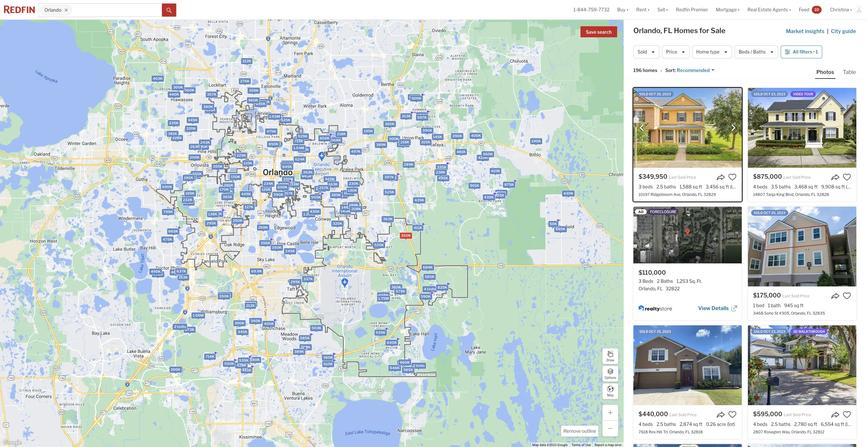 Task type: describe. For each thing, give the bounding box(es) containing it.
650k
[[320, 136, 330, 140]]

4 for $440,000
[[639, 421, 642, 427]]

orlando, down rent ▾ button on the top right of page
[[633, 26, 662, 35]]

0 vertical spatial 410k
[[282, 163, 291, 167]]

sold button
[[633, 45, 659, 58]]

490k
[[151, 269, 161, 274]]

1 bed
[[753, 303, 764, 308]]

1 vertical spatial 400k
[[471, 133, 481, 138]]

price for $175,000
[[800, 294, 810, 299]]

orlando, down 1,588 sq ft
[[682, 192, 697, 197]]

estate
[[758, 7, 772, 12]]

oct for $875,000
[[764, 92, 771, 96]]

1 vertical spatial 389k
[[331, 193, 341, 197]]

0 horizontal spatial 195k
[[206, 107, 215, 112]]

christina
[[830, 7, 849, 12]]

0 horizontal spatial 235k
[[169, 121, 179, 125]]

buy
[[617, 7, 625, 12]]

$595,000
[[753, 411, 782, 418]]

1 horizontal spatial 345k
[[238, 330, 247, 334]]

759-
[[588, 7, 598, 12]]

error
[[615, 443, 622, 447]]

table
[[843, 69, 856, 75]]

sort :
[[665, 68, 676, 73]]

2 vertical spatial 400k
[[264, 321, 274, 326]]

fl left 32828
[[811, 192, 816, 197]]

2 horizontal spatial 525k
[[385, 190, 394, 194]]

435k up 313k
[[409, 95, 419, 99]]

(lot) for $595,000
[[845, 421, 853, 427]]

rent ▾ button
[[636, 0, 650, 19]]

guide
[[842, 28, 856, 34]]

oct down the homes
[[649, 92, 656, 96]]

oct for $175,000
[[764, 211, 771, 215]]

1 horizontal spatial 480k
[[417, 113, 427, 117]]

google
[[557, 443, 568, 447]]

map button
[[602, 383, 618, 399]]

1 vertical spatial 390k
[[452, 134, 462, 138]]

buy ▾ button
[[613, 0, 632, 19]]

(lot) for $349,950
[[730, 184, 738, 189]]

sq for 6,554
[[835, 421, 840, 427]]

1 vertical spatial 430k
[[310, 209, 320, 214]]

1 vertical spatial 2
[[413, 363, 415, 368]]

1 vertical spatial 300k
[[389, 136, 399, 141]]

4 for $875,000
[[753, 184, 756, 189]]

1 horizontal spatial 320k
[[333, 221, 342, 226]]

map region
[[0, 8, 686, 447]]

1 vertical spatial 189k
[[349, 203, 358, 207]]

0 horizontal spatial 585k
[[300, 336, 310, 340]]

sell ▾ button
[[657, 0, 668, 19]]

▾ for buy ▾
[[626, 7, 629, 12]]

ft for 2,874 sq ft
[[699, 421, 702, 427]]

2023 down the sort
[[662, 92, 671, 96]]

favorite button checkbox for $875,000
[[843, 173, 851, 181]]

7618 rex hill trl, orlando, fl 32818
[[639, 430, 703, 435]]

32828
[[817, 192, 829, 197]]

favorite button image for $440,000
[[728, 410, 737, 419]]

0 vertical spatial 355k
[[213, 164, 223, 168]]

10197 ridgebloom ave, orlando, fl 32829
[[639, 192, 716, 197]]

sort
[[665, 68, 675, 73]]

2023 for $440,000
[[662, 330, 671, 334]]

mortgage ▾
[[716, 7, 740, 12]]

2.5 baths for $595,000
[[771, 421, 791, 427]]

2,874
[[680, 421, 692, 427]]

2 horizontal spatial 389k
[[376, 142, 386, 147]]

458k
[[283, 161, 292, 166]]

3,468 sq ft
[[794, 184, 818, 189]]

624k
[[295, 157, 305, 161]]

595k
[[311, 195, 321, 199]]

270k
[[224, 189, 233, 194]]

sq for 3,456
[[720, 184, 725, 189]]

960k
[[248, 98, 258, 102]]

video
[[793, 92, 803, 96]]

terms
[[572, 443, 581, 447]]

draw
[[606, 358, 614, 362]]

1 vertical spatial 212k
[[246, 303, 255, 308]]

favorite button checkbox for $440,000
[[728, 410, 737, 419]]

1 horizontal spatial 525k
[[374, 243, 384, 247]]

1 vertical spatial 550k
[[224, 361, 234, 366]]

9,908
[[821, 184, 834, 189]]

7618
[[639, 430, 648, 435]]

price for $440,000
[[687, 412, 697, 417]]

sold oct 23, 2023 for $875,000
[[754, 92, 785, 96]]

ad region
[[633, 207, 742, 320]]

1 for 1 bath
[[768, 303, 770, 308]]

homes
[[674, 26, 698, 35]]

$349,950
[[639, 173, 667, 180]]

950k
[[398, 361, 408, 365]]

favorite button image for $595,000
[[843, 410, 851, 419]]

1 horizontal spatial 690k
[[278, 185, 287, 189]]

0 horizontal spatial 590k
[[274, 192, 283, 197]]

real
[[748, 7, 757, 12]]

640k
[[387, 340, 397, 345]]

435k left 795k
[[484, 195, 494, 199]]

23, for $875,000
[[771, 92, 776, 96]]

1 vertical spatial 195k
[[364, 129, 373, 133]]

3d walkthrough
[[793, 330, 825, 334]]

1 horizontal spatial 590k
[[421, 294, 431, 299]]

fl left 32835
[[807, 311, 812, 316]]

ft for 9,908 sq ft (lot)
[[841, 184, 845, 189]]

0 vertical spatial units
[[427, 287, 436, 291]]

4 units
[[424, 287, 436, 291]]

4 beds for $875,000
[[753, 184, 767, 189]]

0 horizontal spatial 500k
[[387, 175, 397, 180]]

fl down 2,780 sq ft
[[807, 430, 812, 435]]

sold for $875,000
[[754, 92, 763, 96]]

▾ for sell ▾
[[666, 7, 668, 12]]

844-
[[577, 7, 588, 12]]

0 horizontal spatial 285k
[[194, 144, 204, 149]]

1 horizontal spatial 500k
[[411, 96, 421, 100]]

850k
[[268, 142, 278, 146]]

684k
[[423, 265, 433, 270]]

photo of 536 woodland terrace blvd, orlando, fl 32828 image
[[633, 444, 742, 447]]

insights
[[805, 28, 824, 34]]

acre
[[717, 421, 726, 427]]

363k
[[383, 217, 393, 221]]

2.5 for $595,000
[[771, 421, 778, 427]]

0 vertical spatial 212k
[[242, 59, 251, 63]]

443k
[[302, 174, 311, 178]]

sold for $175,000
[[791, 294, 799, 299]]

all filters • 1
[[793, 49, 818, 55]]

356k
[[261, 241, 270, 245]]

7732
[[598, 7, 609, 12]]

0.26 acre (lot)
[[706, 421, 735, 427]]

575k
[[396, 289, 405, 294]]

redfin
[[676, 7, 690, 12]]

favorite button checkbox for $349,950
[[728, 173, 737, 181]]

1 vertical spatial 495k
[[153, 272, 163, 276]]

497k
[[351, 149, 361, 154]]

2023 for $175,000
[[777, 211, 785, 215]]

1 vertical spatial 357k
[[283, 191, 293, 196]]

next button image
[[730, 125, 737, 131]]

0 horizontal spatial 295k
[[206, 221, 216, 225]]

393k
[[303, 170, 313, 174]]

1.03m
[[269, 114, 280, 119]]

0 vertical spatial sold oct 20, 2023
[[639, 92, 671, 96]]

0 horizontal spatial 2
[[174, 324, 176, 329]]

2 vertical spatial 390k
[[235, 321, 244, 325]]

video tour
[[793, 92, 813, 96]]

baths for $595,000
[[779, 421, 791, 427]]

3,456 sq ft (lot)
[[706, 184, 738, 189]]

favorite button checkbox
[[843, 292, 851, 300]]

241k
[[213, 211, 222, 216]]

0 horizontal spatial 345k
[[188, 118, 198, 122]]

1-
[[573, 7, 577, 12]]

blvd,
[[786, 192, 794, 197]]

1 horizontal spatial 550k
[[283, 177, 293, 181]]

last sold price for $440,000
[[669, 412, 697, 417]]

photo of 4155 s semoran blvd #2, orlando, fl 32822 image
[[748, 444, 856, 447]]

0 horizontal spatial 475k
[[163, 237, 172, 241]]

608k
[[378, 293, 388, 297]]

252k
[[222, 293, 231, 297]]

32835
[[812, 311, 825, 316]]

276k
[[240, 79, 250, 83]]

last sold price for $349,950
[[669, 175, 696, 180]]

rent ▾ button
[[632, 0, 654, 19]]

0 horizontal spatial units
[[177, 324, 186, 329]]

orlando, down 3,468
[[795, 192, 810, 197]]

1 vertical spatial 285k
[[224, 183, 233, 187]]

last for $595,000
[[784, 412, 792, 417]]

options button
[[602, 366, 618, 382]]

0 horizontal spatial 389k
[[294, 349, 304, 354]]

sold for $875,000
[[792, 175, 800, 180]]

(lot) right acre
[[727, 421, 735, 427]]

$440,000
[[639, 411, 668, 418]]

photos
[[816, 69, 834, 75]]

sq for 3,468
[[808, 184, 813, 189]]

0 vertical spatial 230k
[[256, 101, 266, 106]]

remove outline
[[563, 428, 596, 434]]

411k
[[414, 225, 422, 230]]

4 beds for $595,000
[[753, 421, 767, 427]]

370k
[[219, 292, 229, 297]]

2 vertical spatial units
[[416, 363, 425, 368]]

485k
[[171, 270, 181, 274]]

recommended button
[[676, 67, 715, 74]]

draw button
[[602, 348, 618, 364]]

0 vertical spatial 430k
[[563, 191, 573, 196]]

fl left homes
[[663, 26, 672, 35]]

1 horizontal spatial 235k
[[192, 172, 202, 176]]

0 horizontal spatial 320k
[[186, 126, 196, 131]]

398k
[[301, 345, 310, 349]]

232k
[[183, 197, 192, 202]]

0 horizontal spatial 190k
[[184, 175, 193, 180]]

222k
[[185, 175, 195, 179]]

529k
[[298, 134, 308, 138]]

159k
[[341, 205, 350, 209]]

0 vertical spatial 475k
[[267, 129, 276, 133]]

fl left 32829
[[698, 192, 703, 197]]

0 horizontal spatial 690k
[[162, 185, 172, 189]]

395k
[[206, 108, 215, 113]]

sell ▾ button
[[654, 0, 672, 19]]

0 vertical spatial 2 units
[[174, 324, 186, 329]]

agents
[[773, 7, 788, 12]]

1 vertical spatial 480k
[[299, 147, 309, 152]]

0 vertical spatial 390k
[[422, 128, 432, 133]]

23, for $595,000
[[771, 330, 776, 334]]

1 for 1 bed
[[753, 303, 755, 308]]

1 horizontal spatial 190k
[[532, 139, 541, 143]]

32829
[[704, 192, 716, 197]]

2.5 for $349,950
[[656, 184, 663, 189]]

1 horizontal spatial 410k
[[491, 169, 500, 173]]

0 vertical spatial 585k
[[425, 274, 435, 279]]

1 horizontal spatial 295k
[[291, 280, 300, 284]]

sold for $595,000
[[754, 330, 763, 334]]

sold for $440,000
[[639, 330, 648, 334]]

0 vertical spatial 365k
[[223, 195, 232, 199]]



Task type: vqa. For each thing, say whether or not it's contained in the screenshot.
ft.
no



Task type: locate. For each thing, give the bounding box(es) containing it.
2 ▾ from the left
[[648, 7, 650, 12]]

1 vertical spatial •
[[661, 68, 662, 74]]

sq right 1,588
[[693, 184, 698, 189]]

2.5 for $440,000
[[656, 421, 663, 427]]

▾ for mortgage ▾
[[738, 7, 740, 12]]

190k
[[532, 139, 541, 143], [184, 175, 193, 180]]

1 left the bed
[[753, 303, 755, 308]]

1 vertical spatial 525k
[[385, 190, 394, 194]]

save search button
[[580, 26, 617, 37]]

195k
[[206, 107, 215, 112], [364, 129, 373, 133]]

soho
[[764, 311, 774, 316]]

▾
[[626, 7, 629, 12], [648, 7, 650, 12], [666, 7, 668, 12], [738, 7, 740, 12], [789, 7, 791, 12], [850, 7, 852, 12]]

153k
[[179, 275, 188, 280]]

1 horizontal spatial 585k
[[403, 367, 413, 372]]

previous button image
[[639, 125, 645, 131]]

beds up 7618 at the bottom
[[642, 421, 653, 427]]

1 right filters
[[816, 49, 818, 55]]

1 vertical spatial 410k
[[491, 169, 500, 173]]

475k down the 665k
[[163, 237, 172, 241]]

oct left the 25,
[[649, 330, 656, 334]]

2023 left video
[[777, 92, 785, 96]]

268k
[[258, 225, 268, 230]]

0 vertical spatial •
[[813, 49, 815, 55]]

285k up "270k"
[[224, 183, 233, 187]]

0 vertical spatial 235k
[[169, 121, 179, 125]]

oct for $595,000
[[764, 330, 771, 334]]

0 horizontal spatial 355k
[[213, 164, 223, 168]]

sq for 945
[[794, 303, 799, 308]]

1 vertical spatial sold oct 20, 2023
[[754, 211, 785, 215]]

3 ▾ from the left
[[666, 7, 668, 12]]

1 horizontal spatial 360k
[[323, 355, 333, 360]]

1 horizontal spatial map
[[607, 393, 614, 397]]

orlando, down 2,780
[[791, 430, 806, 435]]

map down 'options'
[[607, 393, 614, 397]]

sold for $440,000
[[678, 412, 686, 417]]

ft left 3,456
[[699, 184, 702, 189]]

beds
[[642, 184, 653, 189], [757, 184, 767, 189], [642, 421, 653, 427], [757, 421, 767, 427]]

285k up 165k
[[194, 144, 204, 149]]

1 vertical spatial 190k
[[184, 175, 193, 180]]

price for $595,000
[[802, 412, 811, 417]]

580k
[[250, 357, 260, 362]]

• inside 196 homes •
[[661, 68, 662, 74]]

1
[[816, 49, 818, 55], [753, 303, 755, 308], [768, 303, 770, 308]]

825k
[[438, 285, 447, 290]]

sale
[[711, 26, 725, 35]]

ft up 32828
[[814, 184, 818, 189]]

last sold price up 945 sq ft
[[782, 294, 810, 299]]

0 vertical spatial 300k
[[173, 85, 183, 89]]

orlando
[[44, 7, 61, 13]]

400k right '960k'
[[260, 99, 270, 104]]

last sold price for $875,000
[[783, 175, 811, 180]]

sold oct 20, 2023 down the tanja
[[754, 211, 785, 215]]

photo of 14807 tanja king blvd, orlando, fl 32828 image
[[748, 88, 856, 168]]

0 vertical spatial 400k
[[260, 99, 270, 104]]

1.04m
[[293, 146, 304, 150]]

0 horizontal spatial 410k
[[282, 163, 291, 167]]

495k down 238k
[[438, 176, 448, 180]]

2 horizontal spatial 1
[[816, 49, 818, 55]]

1 horizontal spatial 430k
[[563, 191, 573, 196]]

4 beds up 7618 at the bottom
[[639, 421, 653, 427]]

None search field
[[72, 4, 162, 17]]

389k down '163k'
[[331, 193, 341, 197]]

1 horizontal spatial 2
[[413, 363, 415, 368]]

2 horizontal spatial units
[[427, 287, 436, 291]]

home type
[[696, 49, 720, 55]]

0 horizontal spatial 550k
[[224, 361, 234, 366]]

234k
[[264, 181, 273, 186]]

/
[[751, 49, 752, 55]]

4 for $595,000
[[753, 421, 756, 427]]

1 horizontal spatial units
[[416, 363, 425, 368]]

149k
[[341, 209, 350, 213]]

1 horizontal spatial 390k
[[422, 128, 432, 133]]

525k down 397k
[[385, 190, 394, 194]]

sq right 9,908
[[835, 184, 840, 189]]

0 horizontal spatial 390k
[[235, 321, 244, 325]]

photo of 10197 ridgebloom ave, orlando, fl 32829 image
[[633, 88, 742, 168]]

2807
[[753, 430, 763, 435]]

sold oct 23, 2023 left video
[[754, 92, 785, 96]]

▾ right rent on the right of page
[[648, 7, 650, 12]]

1 vertical spatial 345k
[[238, 330, 247, 334]]

sold up 945 sq ft
[[791, 294, 799, 299]]

14807
[[753, 192, 765, 197]]

baths for $440,000
[[664, 421, 676, 427]]

0 horizontal spatial 20,
[[657, 92, 662, 96]]

130k
[[348, 188, 357, 193]]

ridgebloom
[[651, 192, 673, 197]]

50k
[[550, 222, 557, 226]]

1 left bath
[[768, 303, 770, 308]]

favorite button checkbox up 9,908 sq ft (lot)
[[843, 173, 851, 181]]

remove outline button
[[561, 426, 598, 437]]

• for 196 homes •
[[661, 68, 662, 74]]

2.5 baths up trl,
[[656, 421, 676, 427]]

favorite button checkbox up 6,554 sq ft (lot) at the bottom right of page
[[843, 410, 851, 419]]

sq right 2,780
[[808, 421, 813, 427]]

favorite button checkbox for $595,000
[[843, 410, 851, 419]]

▾ right sell
[[666, 7, 668, 12]]

690k up 799k
[[162, 185, 172, 189]]

345k
[[188, 118, 198, 122], [238, 330, 247, 334]]

550k left 428k
[[224, 361, 234, 366]]

oct down the tanja
[[764, 211, 771, 215]]

335k
[[437, 165, 447, 169]]

1 horizontal spatial 230k
[[256, 101, 266, 106]]

127k
[[245, 205, 253, 209]]

4
[[753, 184, 756, 189], [424, 287, 426, 291], [639, 421, 642, 427], [753, 421, 756, 427]]

beds for $595,000
[[757, 421, 767, 427]]

4 beds
[[753, 184, 767, 189], [639, 421, 653, 427], [753, 421, 767, 427]]

▾ inside buy ▾ dropdown button
[[626, 7, 629, 12]]

photo of 2807 roseglen way, orlando, fl 32812 image
[[748, 325, 856, 405]]

0 vertical spatial 500k
[[411, 96, 421, 100]]

2807 roseglen way, orlando, fl 32812
[[753, 430, 824, 435]]

1 vertical spatial 355k
[[495, 193, 504, 197]]

2023 for $875,000
[[777, 92, 785, 96]]

redfin premier
[[676, 7, 708, 12]]

sold oct 20, 2023 down the homes
[[639, 92, 671, 96]]

410k up 920k
[[282, 163, 291, 167]]

▾ for christina ▾
[[850, 7, 852, 12]]

tanja
[[766, 192, 776, 197]]

400k
[[260, 99, 270, 104], [471, 133, 481, 138], [264, 321, 274, 326]]

189k up 232k
[[185, 191, 195, 195]]

0 vertical spatial 590k
[[274, 192, 283, 197]]

last sold price up 2,780
[[784, 412, 811, 417]]

4 inside map region
[[424, 287, 426, 291]]

baths up king
[[779, 184, 791, 189]]

945 sq ft
[[784, 303, 804, 308]]

last for $875,000
[[783, 175, 791, 180]]

ft for 6,554 sq ft (lot)
[[841, 421, 844, 427]]

ft
[[699, 184, 702, 189], [726, 184, 729, 189], [814, 184, 818, 189], [841, 184, 845, 189], [800, 303, 804, 308], [699, 421, 702, 427], [814, 421, 817, 427], [841, 421, 844, 427]]

1 vertical spatial 230k
[[198, 144, 208, 149]]

0 vertical spatial 525k
[[281, 118, 290, 122]]

submit search image
[[166, 8, 172, 13]]

0 vertical spatial map
[[607, 393, 614, 397]]

289k
[[404, 162, 413, 166]]

terms of use link
[[572, 443, 591, 447]]

0 vertical spatial 345k
[[188, 118, 198, 122]]

fl down the 2,874
[[685, 430, 690, 435]]

• inside button
[[813, 49, 815, 55]]

235k up '381k'
[[169, 121, 179, 125]]

favorite button checkbox up 3,456 sq ft (lot)
[[728, 173, 737, 181]]

price up 2,874 sq ft
[[687, 412, 697, 417]]

0 horizontal spatial 357k
[[207, 92, 216, 97]]

photo of 7618 rex hill trl, orlando, fl 32818 image
[[633, 325, 742, 405]]

198k
[[246, 303, 255, 307]]

481k
[[457, 149, 466, 154]]

2 horizontal spatial 230k
[[349, 181, 358, 186]]

480k right 313k
[[417, 113, 427, 117]]

23, down st
[[771, 330, 776, 334]]

filters
[[799, 49, 812, 55]]

▾ inside sell ▾ dropdown button
[[666, 7, 668, 12]]

295k left '337k' on the left bottom of page
[[291, 280, 300, 284]]

2.5 up hill
[[656, 421, 663, 427]]

359k
[[249, 88, 259, 93]]

baths for $875,000
[[779, 184, 791, 189]]

sold oct 23, 2023 down soho
[[754, 330, 785, 334]]

2 23, from the top
[[771, 330, 776, 334]]

665k
[[168, 229, 178, 233]]

0 vertical spatial 360k
[[185, 88, 194, 92]]

0 vertical spatial 189k
[[185, 191, 195, 195]]

map for map
[[607, 393, 614, 397]]

2.5 baths up way,
[[771, 421, 791, 427]]

249k
[[337, 193, 347, 197]]

212k up 340k
[[246, 303, 255, 308]]

6 ▾ from the left
[[850, 7, 852, 12]]

ft for 3,456 sq ft (lot)
[[726, 184, 729, 189]]

525k down 363k
[[374, 243, 384, 247]]

sq right 3,456
[[720, 184, 725, 189]]

options
[[604, 376, 616, 379]]

189k up 149k
[[349, 203, 358, 207]]

0.26
[[706, 421, 716, 427]]

0 vertical spatial 480k
[[417, 113, 427, 117]]

212k up the 276k at the top left
[[242, 59, 251, 63]]

0 horizontal spatial 230k
[[198, 144, 208, 149]]

4 ▾ from the left
[[738, 7, 740, 12]]

1 vertical spatial 320k
[[333, 221, 342, 226]]

390k up 315k
[[422, 128, 432, 133]]

795k
[[497, 190, 506, 195]]

2 vertical spatial 389k
[[294, 349, 304, 354]]

1 horizontal spatial 355k
[[495, 193, 504, 197]]

2.5 baths for $349,950
[[656, 184, 676, 189]]

320k up the 263k
[[186, 126, 196, 131]]

▾ for rent ▾
[[648, 7, 650, 12]]

beds for $440,000
[[642, 421, 653, 427]]

1 vertical spatial 365k
[[391, 285, 401, 289]]

235k
[[169, 121, 179, 125], [192, 172, 202, 176]]

bed
[[756, 303, 764, 308]]

1.29m
[[303, 212, 314, 216]]

last sold price up the 2,874
[[669, 412, 697, 417]]

beds / baths
[[739, 49, 766, 55]]

0 horizontal spatial sold oct 20, 2023
[[639, 92, 671, 96]]

2023 for $595,000
[[777, 330, 785, 334]]

photo of 3468 soho st #305, orlando, fl 32835 image
[[748, 207, 856, 287]]

1 vertical spatial sold oct 23, 2023
[[754, 330, 785, 334]]

690k left 1.33m
[[278, 185, 287, 189]]

(lot) for $875,000
[[846, 184, 854, 189]]

all filters • 1 button
[[781, 45, 822, 58]]

last sold price for $175,000
[[782, 294, 810, 299]]

0 horizontal spatial 495k
[[153, 272, 163, 276]]

orlando, right trl,
[[669, 430, 685, 435]]

1 vertical spatial 20,
[[771, 211, 776, 215]]

0 vertical spatial 20,
[[657, 92, 662, 96]]

• for all filters • 1
[[813, 49, 815, 55]]

1 horizontal spatial 495k
[[438, 176, 448, 180]]

4 up 2807
[[753, 421, 756, 427]]

sold for $175,000
[[754, 211, 763, 215]]

495k
[[438, 176, 448, 180], [153, 272, 163, 276]]

ft for 3,468 sq ft
[[814, 184, 818, 189]]

3 beds
[[639, 184, 653, 189]]

sq for 1,588
[[693, 184, 698, 189]]

2 horizontal spatial 585k
[[425, 274, 435, 279]]

photos button
[[815, 69, 842, 79]]

2 vertical spatial 360k
[[323, 355, 333, 360]]

ft for 2,780 sq ft
[[814, 421, 817, 427]]

381k
[[168, 131, 177, 136]]

oct for $440,000
[[649, 330, 656, 334]]

▾ inside mortgage ▾ dropdown button
[[738, 7, 740, 12]]

0 vertical spatial 2
[[174, 324, 176, 329]]

favorite button image for $349,950
[[728, 173, 737, 181]]

sq for 2,780
[[808, 421, 813, 427]]

0 horizontal spatial 525k
[[281, 118, 290, 122]]

10
[[814, 7, 819, 12]]

trl,
[[663, 430, 669, 435]]

2
[[174, 324, 176, 329], [413, 363, 415, 368]]

oct down soho
[[764, 330, 771, 334]]

400k right 340k
[[264, 321, 274, 326]]

1 horizontal spatial 1
[[768, 303, 770, 308]]

price for $875,000
[[801, 175, 811, 180]]

homes
[[643, 68, 657, 73]]

price inside button
[[666, 49, 677, 55]]

mortgage
[[716, 7, 737, 12]]

price
[[666, 49, 677, 55], [687, 175, 696, 180], [801, 175, 811, 180], [800, 294, 810, 299], [687, 412, 697, 417], [802, 412, 811, 417]]

1 vertical spatial 235k
[[192, 172, 202, 176]]

(lot) right 9,908
[[846, 184, 854, 189]]

0 vertical spatial 23,
[[771, 92, 776, 96]]

price up sort :
[[666, 49, 677, 55]]

495k left 485k
[[153, 272, 163, 276]]

sq for 2,874
[[693, 421, 698, 427]]

▾ right mortgage
[[738, 7, 740, 12]]

▾ inside rent ▾ dropdown button
[[648, 7, 650, 12]]

orlando, down 945 sq ft
[[791, 311, 806, 316]]

410k down 560k
[[491, 169, 500, 173]]

20,
[[657, 92, 662, 96], [771, 211, 776, 215]]

orlando,
[[633, 26, 662, 35], [682, 192, 697, 197], [795, 192, 810, 197], [791, 311, 806, 316], [669, 430, 685, 435], [791, 430, 806, 435]]

1 vertical spatial 23,
[[771, 330, 776, 334]]

sold inside sold button
[[638, 49, 647, 55]]

1 ▾ from the left
[[626, 7, 629, 12]]

last sold price
[[669, 175, 696, 180], [783, 175, 811, 180], [782, 294, 810, 299], [669, 412, 697, 417], [784, 412, 811, 417]]

0 horizontal spatial 300k
[[173, 85, 183, 89]]

beds for $349,950
[[642, 184, 653, 189]]

1 sold oct 23, 2023 from the top
[[754, 92, 785, 96]]

0 horizontal spatial 360k
[[185, 88, 194, 92]]

0 vertical spatial 285k
[[194, 144, 204, 149]]

price for $349,950
[[687, 175, 696, 180]]

(lot) right 6,554
[[845, 421, 853, 427]]

sq for 9,908
[[835, 184, 840, 189]]

23,
[[771, 92, 776, 96], [771, 330, 776, 334]]

baths for $349,950
[[664, 184, 676, 189]]

4 beds for $440,000
[[639, 421, 653, 427]]

redfin premier button
[[672, 0, 712, 19]]

320k down 149k
[[333, 221, 342, 226]]

0 vertical spatial 195k
[[206, 107, 215, 112]]

230k up 130k
[[349, 181, 358, 186]]

1 horizontal spatial 195k
[[364, 129, 373, 133]]

3468
[[753, 311, 763, 316]]

▾ right christina
[[850, 7, 852, 12]]

295k
[[206, 221, 216, 225], [291, 280, 300, 284]]

435k up 411k
[[414, 198, 424, 202]]

price up 945 sq ft
[[800, 294, 810, 299]]

1 vertical spatial 590k
[[421, 294, 431, 299]]

remove
[[563, 428, 581, 434]]

389k left 216k
[[376, 142, 386, 147]]

403k
[[153, 76, 163, 81]]

sq right 6,554
[[835, 421, 840, 427]]

2.5 baths for $440,000
[[656, 421, 676, 427]]

475k up 850k
[[267, 129, 276, 133]]

last
[[669, 175, 677, 180], [783, 175, 791, 180], [782, 294, 790, 299], [669, 412, 677, 417], [784, 412, 792, 417]]

last sold price up 3,468
[[783, 175, 811, 180]]

ft for 945 sq ft
[[800, 303, 804, 308]]

1 23, from the top
[[771, 92, 776, 96]]

0 horizontal spatial •
[[661, 68, 662, 74]]

503k
[[312, 326, 321, 330]]

map left data
[[532, 443, 539, 447]]

last for $175,000
[[782, 294, 790, 299]]

remove orlando image
[[64, 8, 68, 12]]

sold oct 23, 2023 for $595,000
[[754, 330, 785, 334]]

last sold price for $595,000
[[784, 412, 811, 417]]

sell ▾
[[657, 7, 668, 12]]

beds for $875,000
[[757, 184, 767, 189]]

1 horizontal spatial 2 units
[[413, 363, 425, 368]]

2,780 sq ft
[[794, 421, 817, 427]]

285k
[[194, 144, 204, 149], [224, 183, 233, 187]]

2023
[[662, 92, 671, 96], [777, 92, 785, 96], [777, 211, 785, 215], [662, 330, 671, 334], [777, 330, 785, 334]]

1 inside all filters • 1 button
[[816, 49, 818, 55]]

map for map data ©2023 google
[[532, 443, 539, 447]]

901k
[[470, 183, 479, 188]]

sold up 3,468
[[792, 175, 800, 180]]

oct
[[649, 92, 656, 96], [764, 92, 771, 96], [764, 211, 771, 215], [649, 330, 656, 334], [764, 330, 771, 334]]

0 vertical spatial 389k
[[376, 142, 386, 147]]

favorite button checkbox
[[728, 173, 737, 181], [843, 173, 851, 181], [728, 410, 737, 419], [843, 410, 851, 419]]

▾ inside 'real estate agents ▾' link
[[789, 7, 791, 12]]

map inside button
[[607, 393, 614, 397]]

2.5 baths up ridgebloom
[[656, 184, 676, 189]]

baths up way,
[[779, 421, 791, 427]]

google image
[[2, 439, 23, 447]]

favorite button image
[[728, 173, 737, 181], [843, 173, 851, 181], [843, 292, 851, 300], [728, 410, 737, 419], [843, 410, 851, 419]]

ft up 32812
[[814, 421, 817, 427]]

ft for 1,588 sq ft
[[699, 184, 702, 189]]

4 up 14807
[[753, 184, 756, 189]]

for
[[699, 26, 709, 35]]

25,
[[657, 330, 662, 334]]

5 ▾ from the left
[[789, 7, 791, 12]]

last for $349,950
[[669, 175, 677, 180]]

favorite button image for $875,000
[[843, 173, 851, 181]]

last for $440,000
[[669, 412, 677, 417]]

sold for $595,000
[[793, 412, 801, 417]]

20, down the tanja
[[771, 211, 776, 215]]

230k
[[256, 101, 266, 106], [198, 144, 208, 149], [349, 181, 358, 186]]

1 vertical spatial 360k
[[385, 121, 395, 126]]

last sold price up 1,588
[[669, 175, 696, 180]]

4 beds up 14807
[[753, 184, 767, 189]]

sq up 32818
[[693, 421, 698, 427]]

1 horizontal spatial 365k
[[391, 285, 401, 289]]

0 vertical spatial 190k
[[532, 139, 541, 143]]

1.06m
[[193, 313, 204, 317]]

2 sold oct 23, 2023 from the top
[[754, 330, 785, 334]]

550k up 920k
[[283, 177, 293, 181]]

2,874 sq ft
[[680, 421, 702, 427]]

1 horizontal spatial sold oct 20, 2023
[[754, 211, 785, 215]]

sold for $349,950
[[678, 175, 686, 180]]

2 horizontal spatial 360k
[[385, 121, 395, 126]]

230k down 359k
[[256, 101, 266, 106]]

1-844-759-7732
[[573, 7, 609, 12]]

0 horizontal spatial 189k
[[185, 191, 195, 195]]

560k
[[483, 152, 493, 156]]

ft up 32818
[[699, 421, 702, 427]]

sold up the 2,874
[[678, 412, 686, 417]]

▾ right buy
[[626, 7, 629, 12]]

2 vertical spatial 585k
[[403, 367, 413, 372]]

32812
[[813, 430, 824, 435]]

340k
[[251, 318, 260, 323]]

beds up 14807
[[757, 184, 767, 189]]

favorite button image for $175,000
[[843, 292, 851, 300]]

home type button
[[692, 45, 732, 58]]

585k down 660k
[[403, 367, 413, 372]]

23, left video
[[771, 92, 776, 96]]



